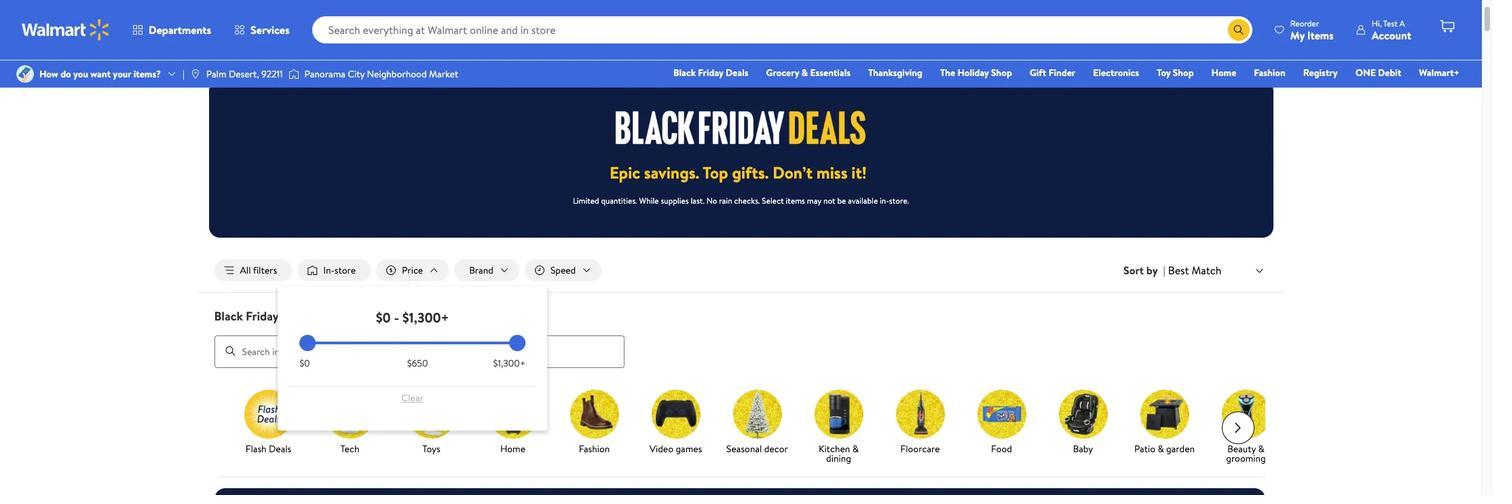 Task type: describe. For each thing, give the bounding box(es) containing it.
how
[[39, 67, 58, 81]]

video games
[[650, 442, 702, 455]]

items?
[[134, 67, 161, 81]]

patio
[[1135, 442, 1156, 455]]

best match
[[1169, 263, 1222, 278]]

holiday
[[958, 66, 989, 79]]

black friday deals link
[[668, 65, 755, 80]]

0 vertical spatial black friday deals
[[674, 66, 749, 79]]

2 shop from the left
[[1173, 66, 1194, 79]]

decor
[[765, 442, 788, 455]]

floorcare
[[901, 442, 940, 455]]

baby link
[[1048, 390, 1119, 456]]

debit
[[1379, 66, 1402, 79]]

services button
[[223, 14, 301, 46]]

Search in deals search field
[[214, 335, 624, 368]]

$1300 range field
[[300, 342, 526, 344]]

black friday
[[214, 7, 262, 20]]

walmart image
[[22, 19, 110, 41]]

clear button
[[300, 387, 526, 409]]

in-store button
[[298, 259, 371, 281]]

seasonal decor
[[727, 442, 788, 455]]

savings.
[[644, 161, 700, 184]]

finder
[[1049, 66, 1076, 79]]

92211
[[261, 67, 283, 81]]

shop baby image
[[1059, 390, 1108, 438]]

all filters button
[[214, 259, 292, 281]]

tech
[[341, 442, 360, 455]]

gift finder
[[1030, 66, 1076, 79]]

0 horizontal spatial home link
[[478, 390, 548, 456]]

-
[[394, 308, 399, 327]]

0 vertical spatial |
[[183, 67, 185, 81]]

Search search field
[[312, 16, 1253, 43]]

 image for palm
[[190, 69, 201, 79]]

departments
[[149, 22, 211, 37]]

gift finder link
[[1024, 65, 1082, 80]]

one
[[1356, 66, 1376, 79]]

all
[[240, 264, 251, 277]]

flash deals link
[[233, 390, 304, 456]]

store.
[[890, 195, 909, 206]]

grocery
[[766, 66, 800, 79]]

in-store
[[323, 264, 356, 277]]

hi, test a account
[[1372, 17, 1412, 42]]

0 vertical spatial black
[[214, 7, 236, 20]]

flash deals image
[[244, 390, 293, 438]]

quantities.
[[601, 195, 638, 206]]

shop home image
[[489, 390, 538, 438]]

the holiday shop link
[[935, 65, 1019, 80]]

tech link
[[315, 390, 385, 456]]

food
[[992, 442, 1013, 455]]

in-
[[880, 195, 890, 206]]

registry link
[[1298, 65, 1345, 80]]

clear search field text image
[[1212, 24, 1223, 35]]

1 vertical spatial home
[[500, 442, 526, 455]]

0 horizontal spatial fashion
[[579, 442, 610, 455]]

reorder
[[1291, 17, 1320, 29]]

shop beauty & grooming image
[[1222, 390, 1271, 438]]

the
[[941, 66, 956, 79]]

2 vertical spatial deals
[[269, 442, 292, 455]]

1 vertical spatial $1,300+
[[493, 357, 526, 370]]

reorder my items
[[1291, 17, 1334, 42]]

flash deals
[[246, 442, 292, 455]]

panorama city neighborhood market
[[305, 67, 459, 81]]

gift
[[1030, 66, 1047, 79]]

thanksgiving link
[[863, 65, 929, 80]]

speed
[[551, 264, 576, 277]]

market
[[429, 67, 459, 81]]

how do you want your items?
[[39, 67, 161, 81]]

last.
[[691, 195, 705, 206]]

flash
[[246, 442, 267, 455]]

desert,
[[229, 67, 259, 81]]

0 vertical spatial home
[[1212, 66, 1237, 79]]

1 shop from the left
[[992, 66, 1013, 79]]

friday inside search field
[[246, 308, 279, 325]]

black friday deals inside search field
[[214, 308, 311, 325]]

0 vertical spatial fashion
[[1255, 66, 1286, 79]]

toys
[[423, 442, 441, 455]]

price
[[402, 264, 423, 277]]

beauty & grooming link
[[1211, 390, 1282, 466]]

0 horizontal spatial fashion link
[[559, 390, 630, 456]]

best
[[1169, 263, 1190, 278]]

cart contains 0 items total amount $0.00 image
[[1440, 18, 1456, 35]]

$0 - $1,300+
[[376, 308, 449, 327]]

the holiday shop
[[941, 66, 1013, 79]]

dining
[[827, 451, 852, 465]]

 image for how
[[16, 65, 34, 83]]

1 horizontal spatial fashion link
[[1248, 65, 1292, 80]]

items
[[786, 195, 805, 206]]

services
[[251, 22, 290, 37]]

kitchen
[[819, 442, 851, 455]]

one debit
[[1356, 66, 1402, 79]]

thanksgiving
[[869, 66, 923, 79]]

shop food image
[[978, 390, 1027, 438]]

video games link
[[641, 390, 711, 456]]

best match button
[[1166, 261, 1268, 279]]

shop tech image
[[326, 390, 375, 438]]

epic savings. top gifts. don't miss it!
[[610, 161, 867, 184]]

shop fashion image
[[570, 390, 619, 438]]

toy
[[1157, 66, 1171, 79]]

baby
[[1073, 442, 1094, 455]]

palm desert, 92211
[[206, 67, 283, 81]]

black inside search field
[[214, 308, 243, 325]]

search image
[[225, 346, 236, 357]]

gifts.
[[732, 161, 769, 184]]

epic
[[610, 161, 640, 184]]

grocery & essentials link
[[760, 65, 857, 80]]

hi,
[[1372, 17, 1382, 29]]

shop seasonal image
[[733, 390, 782, 438]]

speed button
[[525, 259, 602, 281]]

walmart+
[[1420, 66, 1460, 79]]

by
[[1147, 263, 1158, 278]]



Task type: vqa. For each thing, say whether or not it's contained in the screenshot.
BLACK FRIDAY DEALS
yes



Task type: locate. For each thing, give the bounding box(es) containing it.
miss
[[817, 161, 848, 184]]

grooming
[[1227, 451, 1266, 465]]

$0
[[376, 308, 391, 327], [300, 357, 310, 370]]

& inside beauty & grooming
[[1259, 442, 1265, 455]]

checks.
[[735, 195, 760, 206]]

& inside kitchen & dining
[[853, 442, 859, 455]]

neighborhood
[[367, 67, 427, 81]]

shop patio & garden image
[[1141, 390, 1190, 438]]

0 horizontal spatial shop
[[992, 66, 1013, 79]]

 image left 'palm' at the left top of page
[[190, 69, 201, 79]]

sort by |
[[1124, 263, 1166, 278]]

home down clear search field text image
[[1212, 66, 1237, 79]]

black friday deals up walmart black friday deals for days image
[[674, 66, 749, 79]]

& for dining
[[853, 442, 859, 455]]

friday down filters
[[246, 308, 279, 325]]

deals right the flash on the bottom
[[269, 442, 292, 455]]

deals inside search field
[[282, 308, 311, 325]]

Black Friday Deals search field
[[198, 308, 1285, 368]]

want
[[90, 67, 111, 81]]

$1,300+ up "$1300" range field
[[403, 308, 449, 327]]

 image right 92211
[[288, 67, 299, 81]]

0 horizontal spatial black friday deals
[[214, 308, 311, 325]]

video
[[650, 442, 674, 455]]

 image
[[16, 65, 34, 83], [288, 67, 299, 81], [190, 69, 201, 79]]

account
[[1372, 28, 1412, 42]]

top
[[703, 161, 729, 184]]

1 vertical spatial |
[[1164, 263, 1166, 278]]

2 horizontal spatial  image
[[288, 67, 299, 81]]

0 horizontal spatial friday
[[246, 308, 279, 325]]

no
[[707, 195, 717, 206]]

1 horizontal spatial shop
[[1173, 66, 1194, 79]]

food link
[[967, 390, 1037, 456]]

registry
[[1304, 66, 1338, 79]]

floorcare link
[[885, 390, 956, 456]]

supplies
[[661, 195, 689, 206]]

0 vertical spatial friday
[[698, 66, 724, 79]]

1 horizontal spatial black friday deals
[[674, 66, 749, 79]]

seasonal decor link
[[722, 390, 793, 456]]

& for garden
[[1158, 442, 1165, 455]]

| right by
[[1164, 263, 1166, 278]]

it!
[[852, 161, 867, 184]]

1 horizontal spatial  image
[[190, 69, 201, 79]]

fashion left registry link
[[1255, 66, 1286, 79]]

garden
[[1167, 442, 1195, 455]]

walmart black friday deals for days image
[[616, 111, 866, 145]]

one debit link
[[1350, 65, 1408, 80]]

0 vertical spatial $1,300+
[[403, 308, 449, 327]]

grocery & essentials
[[766, 66, 851, 79]]

1 vertical spatial $0
[[300, 357, 310, 370]]

0 horizontal spatial home
[[500, 442, 526, 455]]

shop floorcare image
[[896, 390, 945, 438]]

1 horizontal spatial friday
[[698, 66, 724, 79]]

& right beauty
[[1259, 442, 1265, 455]]

friday up walmart black friday deals for days image
[[698, 66, 724, 79]]

1 horizontal spatial home link
[[1206, 65, 1243, 80]]

departments button
[[121, 14, 223, 46]]

you
[[73, 67, 88, 81]]

don't
[[773, 161, 813, 184]]

brand button
[[454, 259, 519, 281]]

 image for panorama
[[288, 67, 299, 81]]

1 horizontal spatial $1,300+
[[493, 357, 526, 370]]

0 horizontal spatial $0
[[300, 357, 310, 370]]

kitchen & dining link
[[804, 390, 874, 466]]

be
[[838, 195, 846, 206]]

1 vertical spatial black
[[674, 66, 696, 79]]

$0 range field
[[300, 342, 526, 344]]

1 horizontal spatial fashion
[[1255, 66, 1286, 79]]

 image left how
[[16, 65, 34, 83]]

0 vertical spatial $0
[[376, 308, 391, 327]]

1 vertical spatial home link
[[478, 390, 548, 456]]

toy shop
[[1157, 66, 1194, 79]]

deals down 'in-store' 'button'
[[282, 308, 311, 325]]

$0 for $0 - $1,300+
[[376, 308, 391, 327]]

$650
[[407, 357, 428, 370]]

while
[[639, 195, 659, 206]]

0 horizontal spatial $1,300+
[[403, 308, 449, 327]]

essentials
[[811, 66, 851, 79]]

friday
[[238, 7, 262, 20]]

match
[[1192, 263, 1222, 278]]

shop right toy
[[1173, 66, 1194, 79]]

toy shop link
[[1151, 65, 1200, 80]]

deals
[[726, 66, 749, 79], [282, 308, 311, 325], [269, 442, 292, 455]]

fashion down shop fashion image
[[579, 442, 610, 455]]

your
[[113, 67, 131, 81]]

items
[[1308, 28, 1334, 42]]

available
[[848, 195, 878, 206]]

electronics link
[[1087, 65, 1146, 80]]

sort
[[1124, 263, 1144, 278]]

shop
[[992, 66, 1013, 79], [1173, 66, 1194, 79]]

black friday deals down filters
[[214, 308, 311, 325]]

& right grocery on the right top
[[802, 66, 808, 79]]

fashion
[[1255, 66, 1286, 79], [579, 442, 610, 455]]

all filters
[[240, 264, 277, 277]]

patio & garden link
[[1130, 390, 1200, 456]]

city
[[348, 67, 365, 81]]

$0 for $0
[[300, 357, 310, 370]]

1 vertical spatial fashion link
[[559, 390, 630, 456]]

& for grooming
[[1259, 442, 1265, 455]]

0 horizontal spatial  image
[[16, 65, 34, 83]]

black
[[214, 7, 236, 20], [674, 66, 696, 79], [214, 308, 243, 325]]

| inside sort and filter section element
[[1164, 263, 1166, 278]]

& for essentials
[[802, 66, 808, 79]]

& right dining
[[853, 442, 859, 455]]

shop toys image
[[407, 390, 456, 438]]

&
[[802, 66, 808, 79], [853, 442, 859, 455], [1158, 442, 1165, 455], [1259, 442, 1265, 455]]

patio & garden
[[1135, 442, 1195, 455]]

games
[[676, 442, 702, 455]]

2 vertical spatial black
[[214, 308, 243, 325]]

0 vertical spatial deals
[[726, 66, 749, 79]]

1 horizontal spatial |
[[1164, 263, 1166, 278]]

shop kitchen & dining image
[[815, 390, 864, 438]]

beauty
[[1228, 442, 1257, 455]]

my
[[1291, 28, 1305, 42]]

home down shop home image
[[500, 442, 526, 455]]

1 vertical spatial deals
[[282, 308, 311, 325]]

1 vertical spatial black friday deals
[[214, 308, 311, 325]]

a
[[1400, 17, 1406, 29]]

toys link
[[396, 390, 467, 456]]

filters
[[253, 264, 277, 277]]

0 horizontal spatial |
[[183, 67, 185, 81]]

price button
[[376, 259, 449, 281]]

brand
[[469, 264, 494, 277]]

& right patio
[[1158, 442, 1165, 455]]

0 vertical spatial fashion link
[[1248, 65, 1292, 80]]

1 vertical spatial friday
[[246, 308, 279, 325]]

1 horizontal spatial $0
[[376, 308, 391, 327]]

select
[[762, 195, 784, 206]]

beauty & grooming
[[1227, 442, 1266, 465]]

test
[[1384, 17, 1398, 29]]

electronics
[[1094, 66, 1140, 79]]

search icon image
[[1234, 24, 1245, 35]]

shop video games image
[[652, 390, 701, 438]]

sort and filter section element
[[198, 249, 1285, 292]]

deals left grocery on the right top
[[726, 66, 749, 79]]

not
[[824, 195, 836, 206]]

0 vertical spatial home link
[[1206, 65, 1243, 80]]

kitchen & dining
[[819, 442, 859, 465]]

Walmart Site-Wide search field
[[312, 16, 1253, 43]]

1 horizontal spatial home
[[1212, 66, 1237, 79]]

$1,300+ up shop home image
[[493, 357, 526, 370]]

shop right holiday
[[992, 66, 1013, 79]]

$1,300+
[[403, 308, 449, 327], [493, 357, 526, 370]]

1 vertical spatial fashion
[[579, 442, 610, 455]]

next slide for chipmodulewithimages list image
[[1222, 411, 1255, 444]]

| left 'palm' at the left top of page
[[183, 67, 185, 81]]



